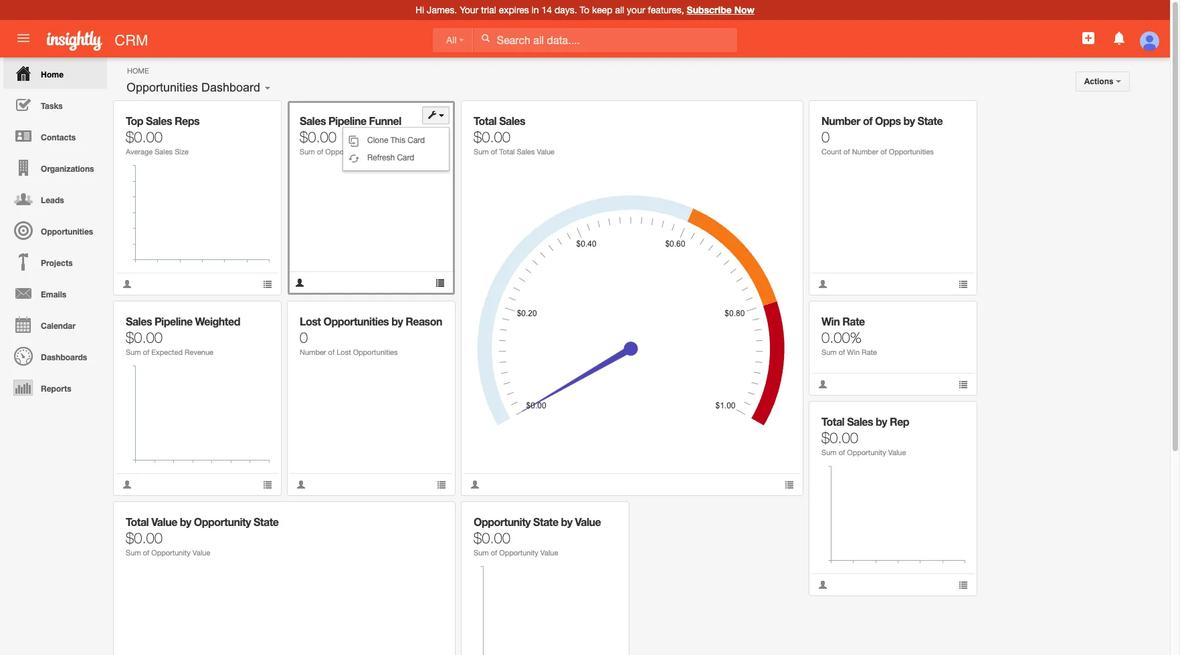 Task type: describe. For each thing, give the bounding box(es) containing it.
leads link
[[3, 183, 107, 215]]

0 vertical spatial win
[[822, 315, 840, 328]]

sum inside sales pipeline weighted $0.00 sum of expected revenue
[[126, 349, 141, 357]]

sales inside total sales by rep $0.00 sum of opportunity value
[[847, 416, 873, 428]]

of inside the opportunity state by value $0.00 sum of opportunity value
[[491, 549, 497, 557]]

of inside sales pipeline funnel $0.00 sum of opportunity value
[[317, 148, 323, 156]]

leads
[[41, 195, 64, 205]]

contacts link
[[3, 120, 107, 152]]

features,
[[648, 5, 684, 15]]

total for of
[[474, 114, 497, 127]]

all
[[446, 35, 457, 45]]

contacts
[[41, 132, 76, 143]]

your
[[627, 5, 645, 15]]

sales pipeline funnel $0.00 sum of opportunity value
[[300, 114, 401, 156]]

clone this card
[[367, 136, 425, 145]]

refresh card button
[[343, 149, 449, 167]]

of inside total sales $0.00 sum of total sales value
[[491, 148, 497, 156]]

of down number of opps by state link
[[881, 148, 887, 156]]

1 vertical spatial rate
[[862, 349, 877, 357]]

opportunities dashboard button
[[122, 78, 265, 98]]

navigation containing home
[[0, 58, 107, 403]]

user image for $0.00
[[470, 480, 480, 490]]

trial
[[481, 5, 496, 15]]

1 vertical spatial list image
[[959, 380, 968, 389]]

size
[[175, 148, 189, 156]]

all link
[[433, 28, 473, 52]]

14
[[542, 5, 552, 15]]

sales inside sales pipeline weighted $0.00 sum of expected revenue
[[126, 315, 152, 328]]

card inside clone this card button
[[408, 136, 425, 145]]

of inside "lost opportunities by reason 0 number of lost opportunities"
[[328, 349, 335, 357]]

opportunity inside total sales by rep $0.00 sum of opportunity value
[[847, 449, 886, 457]]

dashboard
[[201, 81, 260, 94]]

top
[[126, 114, 143, 127]]

0 inside number of opps by state 0 count of number of opportunities
[[822, 128, 830, 146]]

opportunity state by value link
[[474, 516, 601, 529]]

pipeline for funnel
[[328, 114, 366, 127]]

of inside total value by opportunity state $0.00 sum of opportunity value
[[143, 549, 149, 557]]

organizations
[[41, 164, 94, 174]]

sum inside sales pipeline funnel $0.00 sum of opportunity value
[[300, 148, 315, 156]]

of inside win rate 0.00% sum of win rate
[[839, 349, 845, 357]]

state for 0
[[918, 114, 943, 127]]

opps
[[875, 114, 901, 127]]

tasks link
[[3, 89, 107, 120]]

clone this card button
[[343, 132, 449, 149]]

user image for by
[[818, 581, 828, 590]]

projects link
[[3, 246, 107, 278]]

total value by opportunity state link
[[126, 516, 279, 529]]

wrench image for $0.00
[[949, 412, 959, 421]]

actions
[[1084, 77, 1116, 86]]

lost opportunities by reason 0 number of lost opportunities
[[300, 315, 442, 357]]

sum inside total value by opportunity state $0.00 sum of opportunity value
[[126, 549, 141, 557]]

card inside the refresh card button
[[397, 153, 414, 163]]

home inside navigation
[[41, 70, 64, 80]]

all
[[615, 5, 624, 15]]

list image for weighted
[[263, 480, 272, 490]]

james.
[[427, 5, 457, 15]]

opportunity inside sales pipeline funnel $0.00 sum of opportunity value
[[325, 148, 365, 156]]

reps
[[175, 114, 199, 127]]

projects
[[41, 258, 73, 268]]

total for state
[[126, 516, 149, 529]]

number inside "lost opportunities by reason 0 number of lost opportunities"
[[300, 349, 326, 357]]

total for $0.00
[[822, 416, 845, 428]]

of inside total sales by rep $0.00 sum of opportunity value
[[839, 449, 845, 457]]

$0.00 inside top sales reps $0.00 average sales size
[[126, 128, 163, 146]]

refresh card
[[367, 153, 414, 163]]

expected
[[151, 349, 183, 357]]

user image for weighted
[[122, 480, 132, 490]]

weighted
[[195, 315, 240, 328]]

$0.00 inside total sales by rep $0.00 sum of opportunity value
[[822, 430, 859, 447]]

$0.00 inside sales pipeline weighted $0.00 sum of expected revenue
[[126, 329, 163, 347]]

this
[[391, 136, 405, 145]]

top sales reps link
[[126, 114, 199, 127]]

average
[[126, 148, 153, 156]]

list image for $0.00
[[785, 480, 794, 490]]

actions button
[[1076, 72, 1130, 92]]

win rate link
[[822, 315, 865, 328]]

wrench image for state
[[427, 512, 437, 521]]



Task type: locate. For each thing, give the bounding box(es) containing it.
by inside the opportunity state by value $0.00 sum of opportunity value
[[561, 516, 573, 529]]

of down sales pipeline funnel link
[[317, 148, 323, 156]]

value
[[367, 148, 384, 156], [537, 148, 555, 156], [889, 449, 906, 457], [151, 516, 177, 529], [575, 516, 601, 529], [193, 549, 210, 557], [541, 549, 558, 557]]

sales pipeline weighted $0.00 sum of expected revenue
[[126, 315, 240, 357]]

reports link
[[3, 372, 107, 403]]

0 horizontal spatial home
[[41, 70, 64, 80]]

of left the expected
[[143, 349, 149, 357]]

0 vertical spatial rate
[[843, 315, 865, 328]]

sum inside total sales $0.00 sum of total sales value
[[474, 148, 489, 156]]

$0.00 down opportunity state by value "link"
[[474, 530, 511, 547]]

rate down win rate "link"
[[862, 349, 877, 357]]

state inside the opportunity state by value $0.00 sum of opportunity value
[[533, 516, 558, 529]]

your
[[460, 5, 479, 15]]

home down crm
[[127, 67, 149, 75]]

funnel
[[369, 114, 401, 127]]

by for total sales by rep
[[876, 416, 887, 428]]

win rate 0.00% sum of win rate
[[822, 315, 877, 357]]

state inside total value by opportunity state $0.00 sum of opportunity value
[[254, 516, 279, 529]]

home up tasks link
[[41, 70, 64, 80]]

by for opportunity state by value
[[561, 516, 573, 529]]

by inside "lost opportunities by reason 0 number of lost opportunities"
[[392, 315, 403, 328]]

$0.00 inside sales pipeline funnel $0.00 sum of opportunity value
[[300, 128, 337, 146]]

opportunities
[[126, 81, 198, 94], [889, 148, 934, 156], [41, 227, 93, 237], [323, 315, 389, 328], [353, 349, 398, 357]]

list image for by
[[959, 581, 968, 590]]

0 vertical spatial list image
[[436, 278, 445, 288]]

2 user image from the left
[[818, 280, 828, 289]]

state inside number of opps by state 0 count of number of opportunities
[[918, 114, 943, 127]]

1 horizontal spatial lost
[[337, 349, 351, 357]]

opportunities inside "opportunities dashboard" button
[[126, 81, 198, 94]]

number
[[822, 114, 861, 127], [852, 148, 879, 156], [300, 349, 326, 357]]

to
[[580, 5, 590, 15]]

by inside number of opps by state 0 count of number of opportunities
[[904, 114, 915, 127]]

pipeline for weighted
[[155, 315, 192, 328]]

1 horizontal spatial 0
[[822, 128, 830, 146]]

$0.00 up the expected
[[126, 329, 163, 347]]

rep
[[890, 416, 909, 428]]

notifications image
[[1111, 30, 1127, 46]]

number right count
[[852, 148, 879, 156]]

$0.00 down total sales by rep 'link'
[[822, 430, 859, 447]]

value inside total sales by rep $0.00 sum of opportunity value
[[889, 449, 906, 457]]

2 vertical spatial number
[[300, 349, 326, 357]]

opportunity
[[325, 148, 365, 156], [847, 449, 886, 457], [194, 516, 251, 529], [474, 516, 531, 529], [151, 549, 191, 557], [499, 549, 539, 557]]

1 vertical spatial card
[[397, 153, 414, 163]]

0 vertical spatial 0
[[822, 128, 830, 146]]

state
[[918, 114, 943, 127], [254, 516, 279, 529], [533, 516, 558, 529]]

number of opps by state link
[[822, 114, 943, 127]]

emails link
[[3, 278, 107, 309]]

list image
[[263, 280, 272, 289], [959, 280, 968, 289], [263, 480, 272, 490], [437, 480, 446, 490], [785, 480, 794, 490], [959, 581, 968, 590]]

sum inside win rate 0.00% sum of win rate
[[822, 349, 837, 357]]

sum inside total sales by rep $0.00 sum of opportunity value
[[822, 449, 837, 457]]

1 vertical spatial number
[[852, 148, 879, 156]]

1 vertical spatial win
[[847, 349, 860, 357]]

1 vertical spatial pipeline
[[155, 315, 192, 328]]

card
[[408, 136, 425, 145], [397, 153, 414, 163]]

opportunities inside opportunities link
[[41, 227, 93, 237]]

clone
[[367, 136, 388, 145]]

1 user image from the left
[[122, 280, 132, 289]]

lost
[[300, 315, 321, 328], [337, 349, 351, 357]]

$0.00 inside the opportunity state by value $0.00 sum of opportunity value
[[474, 530, 511, 547]]

opportunities dashboard
[[126, 81, 260, 94]]

revenue
[[185, 349, 213, 357]]

sum inside the opportunity state by value $0.00 sum of opportunity value
[[474, 549, 489, 557]]

reason
[[406, 315, 442, 328]]

subscribe now link
[[687, 4, 755, 15]]

total sales link
[[474, 114, 525, 127]]

1 vertical spatial 0
[[300, 329, 308, 347]]

by for total value by opportunity state
[[180, 516, 191, 529]]

0 horizontal spatial list image
[[436, 278, 445, 288]]

0 horizontal spatial state
[[254, 516, 279, 529]]

rate up 0.00% in the right of the page
[[843, 315, 865, 328]]

reports
[[41, 384, 71, 394]]

days.
[[555, 5, 577, 15]]

of down lost opportunities by reason link at left
[[328, 349, 335, 357]]

calendar link
[[3, 309, 107, 341]]

refresh
[[367, 153, 395, 163]]

by for lost opportunities by reason
[[392, 315, 403, 328]]

of inside sales pipeline weighted $0.00 sum of expected revenue
[[143, 349, 149, 357]]

now
[[734, 4, 755, 15]]

wrench image
[[253, 110, 263, 120], [949, 311, 959, 321], [949, 412, 959, 421], [427, 512, 437, 521]]

sales pipeline weighted link
[[126, 315, 240, 328]]

user image
[[295, 278, 304, 288], [818, 380, 828, 389], [122, 480, 132, 490], [296, 480, 306, 490], [470, 480, 480, 490], [818, 581, 828, 590]]

of right count
[[844, 148, 850, 156]]

win down 0.00% in the right of the page
[[847, 349, 860, 357]]

of left opps
[[863, 114, 873, 127]]

tasks
[[41, 101, 63, 111]]

$0.00 up average
[[126, 128, 163, 146]]

by
[[904, 114, 915, 127], [392, 315, 403, 328], [876, 416, 887, 428], [180, 516, 191, 529], [561, 516, 573, 529]]

emails
[[41, 290, 66, 300]]

pipeline inside sales pipeline funnel $0.00 sum of opportunity value
[[328, 114, 366, 127]]

subscribe
[[687, 4, 732, 15]]

1 horizontal spatial list image
[[959, 380, 968, 389]]

0 horizontal spatial user image
[[122, 280, 132, 289]]

home
[[127, 67, 149, 75], [41, 70, 64, 80]]

sales
[[146, 114, 172, 127], [300, 114, 326, 127], [499, 114, 525, 127], [155, 148, 173, 156], [517, 148, 535, 156], [126, 315, 152, 328], [847, 416, 873, 428]]

pipeline up the expected
[[155, 315, 192, 328]]

of down total value by opportunity state "link"
[[143, 549, 149, 557]]

0 vertical spatial lost
[[300, 315, 321, 328]]

1 horizontal spatial user image
[[818, 280, 828, 289]]

number down lost opportunities by reason link at left
[[300, 349, 326, 357]]

$0.00 inside total value by opportunity state $0.00 sum of opportunity value
[[126, 530, 163, 547]]

state for $0.00
[[254, 516, 279, 529]]

list image
[[436, 278, 445, 288], [959, 380, 968, 389]]

total inside total value by opportunity state $0.00 sum of opportunity value
[[126, 516, 149, 529]]

of
[[863, 114, 873, 127], [317, 148, 323, 156], [491, 148, 497, 156], [844, 148, 850, 156], [881, 148, 887, 156], [143, 349, 149, 357], [328, 349, 335, 357], [839, 349, 845, 357], [839, 449, 845, 457], [143, 549, 149, 557], [491, 549, 497, 557]]

$0.00 inside total sales $0.00 sum of total sales value
[[474, 128, 511, 146]]

hi james. your trial expires in 14 days. to keep all your features, subscribe now
[[416, 4, 755, 15]]

1 vertical spatial lost
[[337, 349, 351, 357]]

0 horizontal spatial win
[[822, 315, 840, 328]]

0 inside "lost opportunities by reason 0 number of lost opportunities"
[[300, 329, 308, 347]]

of down total sales link
[[491, 148, 497, 156]]

pipeline left "funnel"
[[328, 114, 366, 127]]

rate
[[843, 315, 865, 328], [862, 349, 877, 357]]

$0.00
[[126, 128, 163, 146], [300, 128, 337, 146], [474, 128, 511, 146], [126, 329, 163, 347], [822, 430, 859, 447], [126, 530, 163, 547], [474, 530, 511, 547]]

lost opportunities by reason link
[[300, 315, 442, 328]]

home link
[[3, 58, 107, 89]]

card down the this
[[397, 153, 414, 163]]

wrench image
[[427, 110, 437, 120], [775, 110, 785, 120], [949, 110, 959, 120], [253, 311, 263, 321], [427, 311, 437, 321], [601, 512, 611, 521]]

$0.00 down total sales link
[[474, 128, 511, 146]]

1 horizontal spatial pipeline
[[328, 114, 366, 127]]

0
[[822, 128, 830, 146], [300, 329, 308, 347]]

total sales by rep link
[[822, 416, 909, 428]]

2 horizontal spatial state
[[918, 114, 943, 127]]

of down opportunity state by value "link"
[[491, 549, 497, 557]]

keep
[[592, 5, 613, 15]]

$0.00 down total value by opportunity state "link"
[[126, 530, 163, 547]]

value inside sales pipeline funnel $0.00 sum of opportunity value
[[367, 148, 384, 156]]

count
[[822, 148, 842, 156]]

0 horizontal spatial lost
[[300, 315, 321, 328]]

user image for funnel
[[295, 278, 304, 288]]

total value by opportunity state $0.00 sum of opportunity value
[[126, 516, 279, 557]]

expires
[[499, 5, 529, 15]]

crm
[[115, 32, 148, 49]]

0 horizontal spatial 0
[[300, 329, 308, 347]]

user image
[[122, 280, 132, 289], [818, 280, 828, 289]]

0.00%
[[822, 329, 862, 347]]

organizations link
[[3, 152, 107, 183]]

0 horizontal spatial pipeline
[[155, 315, 192, 328]]

1 horizontal spatial home
[[127, 67, 149, 75]]

sum
[[300, 148, 315, 156], [474, 148, 489, 156], [126, 349, 141, 357], [822, 349, 837, 357], [822, 449, 837, 457], [126, 549, 141, 557], [474, 549, 489, 557]]

by inside total value by opportunity state $0.00 sum of opportunity value
[[180, 516, 191, 529]]

number of opps by state 0 count of number of opportunities
[[822, 114, 943, 156]]

dashboards
[[41, 353, 87, 363]]

pipeline inside sales pipeline weighted $0.00 sum of expected revenue
[[155, 315, 192, 328]]

1 horizontal spatial state
[[533, 516, 558, 529]]

navigation
[[0, 58, 107, 403]]

total inside total sales by rep $0.00 sum of opportunity value
[[822, 416, 845, 428]]

sales inside sales pipeline funnel $0.00 sum of opportunity value
[[300, 114, 326, 127]]

win up 0.00% in the right of the page
[[822, 315, 840, 328]]

0 vertical spatial pipeline
[[328, 114, 366, 127]]

top sales reps $0.00 average sales size
[[126, 114, 199, 156]]

by inside total sales by rep $0.00 sum of opportunity value
[[876, 416, 887, 428]]

calendar
[[41, 321, 76, 331]]

dashboards link
[[3, 341, 107, 372]]

in
[[532, 5, 539, 15]]

of down total sales by rep 'link'
[[839, 449, 845, 457]]

total sales $0.00 sum of total sales value
[[474, 114, 555, 156]]

pipeline
[[328, 114, 366, 127], [155, 315, 192, 328]]

opportunity state by value $0.00 sum of opportunity value
[[474, 516, 601, 557]]

hi
[[416, 5, 424, 15]]

white image
[[481, 33, 490, 43]]

list image for reps
[[263, 280, 272, 289]]

total sales by rep $0.00 sum of opportunity value
[[822, 416, 909, 457]]

$0.00 down sales pipeline funnel link
[[300, 128, 337, 146]]

sales pipeline funnel link
[[300, 114, 401, 127]]

Search all data.... text field
[[474, 28, 737, 52]]

win
[[822, 315, 840, 328], [847, 349, 860, 357]]

card right the this
[[408, 136, 425, 145]]

opportunities link
[[3, 215, 107, 246]]

total
[[474, 114, 497, 127], [499, 148, 515, 156], [822, 416, 845, 428], [126, 516, 149, 529]]

of down 0.00% in the right of the page
[[839, 349, 845, 357]]

number up count
[[822, 114, 861, 127]]

opportunities inside number of opps by state 0 count of number of opportunities
[[889, 148, 934, 156]]

0 vertical spatial card
[[408, 136, 425, 145]]

wrench image for average
[[253, 110, 263, 120]]

1 horizontal spatial win
[[847, 349, 860, 357]]

0 vertical spatial number
[[822, 114, 861, 127]]

value inside total sales $0.00 sum of total sales value
[[537, 148, 555, 156]]



Task type: vqa. For each thing, say whether or not it's contained in the screenshot.
Dashboard
yes



